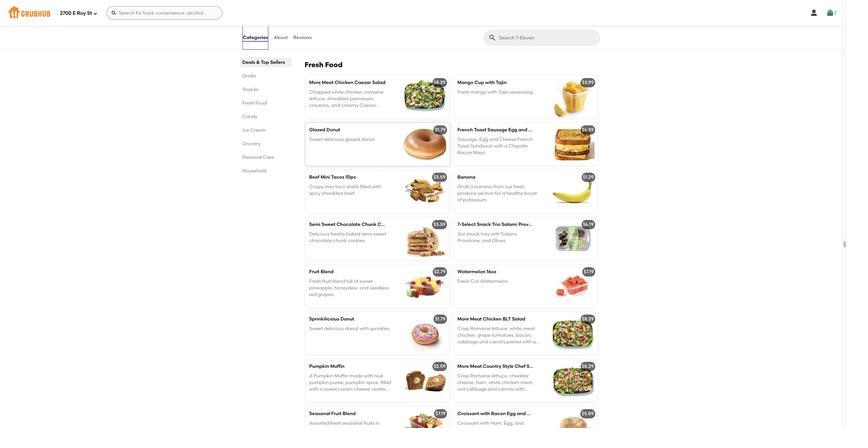 Task type: vqa. For each thing, say whether or not it's contained in the screenshot.


Task type: describe. For each thing, give the bounding box(es) containing it.
magnifying glass icon image
[[488, 34, 496, 42]]

0 vertical spatial fresh food
[[305, 61, 343, 69]]

1 horizontal spatial food
[[325, 61, 343, 69]]

pack
[[399, 222, 410, 227]]

white inside crisp romaine lettuce, cheddar cheese, ham, white chicken meat, red cabbage and carrots with dressing on the side
[[489, 380, 501, 385]]

pineapple,
[[309, 285, 333, 291]]

1 vertical spatial cream
[[348, 393, 363, 399]]

hunger
[[457, 25, 473, 30]]

1 horizontal spatial svg image
[[111, 10, 117, 16]]

cut
[[471, 279, 479, 284]]

main navigation navigation
[[0, 0, 842, 26]]

cream
[[250, 127, 266, 133]]

candy
[[242, 114, 257, 119]]

french toast sausage egg and cheese
[[457, 127, 546, 133]]

$6.59
[[582, 127, 594, 133]]

with inside crisp romaine lettuce, cheddar cheese, ham, white chicken meat, red cabbage and carrots with dressing on the side
[[515, 387, 525, 392]]

chipotle
[[509, 143, 528, 149]]

side
[[493, 393, 502, 399]]

croutons,
[[309, 103, 330, 108]]

potassium.
[[463, 197, 488, 203]]

white inside crisp romaine lettuce, white meat chicken, grape tomatoes, bacon, cabbage and carrots paired with an avocado ranch dressing,
[[510, 326, 522, 331]]

a up "produce"
[[470, 184, 473, 189]]

0 vertical spatial caesar
[[355, 80, 371, 85]]

stick
[[488, 18, 498, 24]]

on inside crisp romaine lettuce, cheddar cheese, ham, white chicken meat, red cabbage and carrots with dressing on the side
[[477, 393, 483, 399]]

food inside tab
[[256, 100, 267, 106]]

provolone,
[[457, 238, 481, 244]]

beef mini tacos 10pc image
[[400, 170, 450, 213]]

with down puree,
[[337, 393, 347, 399]]

0 vertical spatial 3oz
[[557, 222, 565, 227]]

about button
[[273, 26, 288, 50]]

2 horizontal spatial salad
[[527, 364, 540, 369]]

donut for glazed donut
[[327, 127, 340, 133]]

sweet inside a pumpkin muffin made with real pumpkin puree, pumpkin spice, filled with a sweet cream cheese center, and drizzled with cream cheese icing.
[[324, 387, 337, 392]]

fresh for fresh fruit blend full of sweet pineapple, honeydew, and seedless red grapes.
[[309, 279, 321, 284]]

of inside grab a banana from our fresh produce section for a healthy boost of potassium.
[[457, 197, 462, 203]]

and inside croissant with ham, egg, and cheese
[[515, 420, 524, 426]]

paired
[[507, 339, 521, 345]]

mango cup with tajin
[[457, 80, 507, 85]]

tacos
[[331, 175, 344, 180]]

snacks
[[242, 87, 258, 92]]

and inside 3oz snack tray with salami, provolone, and olives
[[482, 238, 491, 244]]

$2.59
[[434, 364, 446, 369]]

0 horizontal spatial french
[[457, 127, 473, 133]]

tray
[[481, 231, 490, 237]]

chicken for lettuce,
[[483, 316, 502, 322]]

croissant for croissant with ham, egg, and cheese
[[457, 420, 479, 426]]

a down our
[[502, 191, 505, 196]]

filled inside a pumpkin muffin made with real pumpkin puree, pumpkin spice, filled with a sweet cream cheese center, and drizzled with cream cheese icing.
[[381, 380, 391, 385]]

more meat chicken caesar salad image
[[400, 76, 450, 119]]

fruit blend image
[[400, 265, 450, 308]]

bacon,
[[516, 333, 532, 338]]

with inside crispy mini taco shells filled with spicy shredded beef.
[[372, 184, 381, 189]]

croissant with ham, egg, and cheese
[[457, 420, 524, 428]]

sprinkilicious donut
[[309, 316, 354, 322]]

fruit blend
[[309, 269, 334, 275]]

baked
[[346, 231, 360, 237]]

orleans
[[334, 18, 351, 24]]

egg for sausage
[[508, 127, 517, 133]]

red inside fresh fruit blend full of sweet pineapple, honeydew, and seedless red grapes.
[[309, 292, 317, 298]]

cheddar
[[510, 373, 529, 379]]

avocado
[[457, 346, 478, 352]]

with inside sausage, egg and cheese french toast sandwich with a chipotle bacon mayo
[[494, 143, 503, 149]]

spicy
[[309, 191, 321, 196]]

croissant for croissant with bacon egg and cheese
[[457, 411, 479, 417]]

grab
[[457, 184, 469, 189]]

mango
[[471, 89, 487, 95]]

meat for shredded
[[322, 80, 334, 85]]

more meat chicken caesar salad
[[309, 80, 386, 85]]

mango cup with tajin image
[[548, 76, 598, 119]]

drinks
[[242, 73, 256, 79]]

$7.19 for fresh cut watermelon
[[584, 269, 594, 275]]

beef
[[309, 175, 320, 180]]

semi
[[309, 222, 320, 227]]

fresh up chopped
[[305, 61, 323, 69]]

cookies
[[348, 238, 365, 244]]

icing.
[[381, 393, 393, 399]]

olives inside 3oz snack tray with salami, provolone, and olives
[[492, 238, 506, 244]]

chunk
[[362, 222, 376, 227]]

1 horizontal spatial olives
[[542, 222, 556, 227]]

more for more meat country style chef salad
[[457, 364, 469, 369]]

3oz snack tray with salami, provolone, and olives
[[457, 231, 518, 244]]

pumpkin inside a pumpkin muffin made with real pumpkin puree, pumpkin spice, filled with a sweet cream cheese center, and drizzled with cream cheese icing.
[[314, 373, 333, 379]]

a for a pumpkin muffin made with real pumpkin puree, pumpkin spice, filled with a sweet cream cheese center, and drizzled with cream cheese icing.
[[309, 373, 313, 379]]

semi sweet chocolate chunk cookie 6 pack
[[309, 222, 410, 227]]

$3.59 for 7-select snack trio salami provolone olives 3oz
[[434, 222, 446, 227]]

7-select snack trio salami provolone olives 3oz image
[[548, 218, 598, 261]]

banana image
[[548, 170, 598, 213]]

more for more meat chicken caesar salad
[[309, 80, 321, 85]]

a inside a pumpkin muffin made with real pumpkin puree, pumpkin spice, filled with a sweet cream cheese center, and drizzled with cream cheese icing.
[[320, 387, 323, 392]]

1 vertical spatial cheese
[[364, 393, 380, 399]]

chicken for chicken,
[[335, 80, 353, 85]]

and inside a pumpkin muffin made with real pumpkin puree, pumpkin spice, filled with a sweet cream cheese center, and drizzled with cream cheese icing.
[[309, 393, 318, 399]]

mini
[[325, 184, 334, 189]]

drizzled
[[319, 393, 336, 399]]

with up spice,
[[364, 373, 373, 379]]

a pumpkin muffin made with real pumpkin puree, pumpkin spice, filled with a sweet cream cheese center, and drizzled with cream cheese icing.
[[309, 373, 393, 399]]

salami,
[[501, 231, 518, 237]]

2700 e roy st
[[60, 10, 92, 16]]

1 vertical spatial sweet
[[322, 222, 335, 227]]

of inside fresh fruit blend full of sweet pineapple, honeydew, and seedless red grapes.
[[354, 279, 358, 284]]

semi sweet chocolate chunk cookie 6 pack image
[[400, 218, 450, 261]]

convenient
[[462, 18, 487, 24]]

the inside crisp romaine lettuce, cheddar cheese, ham, white chicken meat, red cabbage and carrots with dressing on the side
[[484, 393, 492, 399]]

banana
[[474, 184, 492, 189]]

household tab
[[242, 167, 289, 174]]

with inside crisp romaine lettuce, white meat chicken, grape tomatoes, bacon, cabbage and carrots paired with an avocado ranch dressing,
[[522, 339, 532, 345]]

with right cup
[[485, 80, 495, 85]]

grocery tab
[[242, 140, 289, 147]]

provolone
[[519, 222, 541, 227]]

beef.
[[344, 191, 356, 196]]

caesar inside chopped white chicken, romaine lettuce, shredded parmesan, croutons, and creamy caesar dressing.
[[360, 103, 376, 108]]

ham,
[[476, 380, 487, 385]]

mayo
[[473, 150, 485, 156]]

in
[[376, 420, 380, 426]]

more meat chicken blt salad image
[[548, 312, 598, 355]]

our
[[505, 184, 512, 189]]

bacon inside sausage, egg and cheese french toast sandwich with a chipotle bacon mayo
[[457, 150, 472, 156]]

seasonal fruit blend image
[[400, 407, 450, 428]]

fresh mango with tajin seasoning.
[[457, 89, 534, 95]]

fresh cut watermelon
[[457, 279, 508, 284]]

1 horizontal spatial toast
[[474, 127, 486, 133]]

crisp romaine lettuce, white meat chicken, grape tomatoes, bacon, cabbage and carrots paired with an avocado ranch dressing,
[[457, 326, 539, 352]]

sweet for glazed
[[309, 137, 323, 142]]

go.
[[490, 25, 497, 30]]

pepperoni
[[505, 18, 528, 24]]

3oz inside 3oz snack tray with salami, provolone, and olives
[[457, 231, 465, 237]]

personal care
[[242, 155, 274, 160]]

$8.29 for crisp romaine lettuce, cheddar cheese, ham, white chicken meat, red cabbage and carrots with dressing on the side
[[582, 364, 594, 369]]

french toast sausage egg and cheese image
[[548, 123, 598, 166]]

0 vertical spatial cheese
[[354, 387, 370, 392]]

grocery
[[242, 141, 261, 147]]

with right "mango"
[[488, 89, 497, 95]]

creamy
[[341, 103, 358, 108]]

chef
[[515, 364, 526, 369]]

cheese,
[[457, 380, 475, 385]]

full
[[346, 279, 353, 284]]

sweet delicious donut with sprinkles
[[309, 326, 389, 331]]

cheese for croissant with bacon egg and cheese
[[527, 411, 544, 417]]

croissant with bacon egg and cheese image
[[548, 407, 598, 428]]

romaine for ham,
[[470, 373, 491, 379]]

and inside fresh fruit blend full of sweet pineapple, honeydew, and seedless red grapes.
[[360, 285, 369, 291]]

semi
[[362, 231, 372, 237]]

crisp for crisp romaine lettuce, cheddar cheese, ham, white chicken meat, red cabbage and carrots with dressing on the side
[[457, 373, 469, 379]]

1 horizontal spatial fruit
[[331, 411, 342, 417]]

0 vertical spatial cream
[[338, 387, 353, 392]]

meat
[[523, 326, 535, 331]]

fresh for fresh mango with tajin seasoning.
[[457, 89, 469, 95]]

red inside crisp romaine lettuce, cheddar cheese, ham, white chicken meat, red cabbage and carrots with dressing on the side
[[457, 387, 465, 392]]

delicious freshly baked semi sweet chocolate chunk cookies
[[309, 231, 386, 244]]

grape
[[477, 333, 491, 338]]

cheese for croissant with ham, egg, and cheese
[[457, 427, 475, 428]]

$1.79 for french
[[435, 127, 446, 133]]

with up seasonal
[[309, 387, 319, 392]]

spicy new orleans style ripple potato chips
[[309, 18, 393, 30]]

shredded inside chopped white chicken, romaine lettuce, shredded parmesan, croutons, and creamy caesar dressing.
[[327, 96, 349, 102]]

tajin for mango
[[498, 89, 509, 95]]

1 horizontal spatial donut
[[361, 137, 375, 142]]

style
[[502, 364, 514, 369]]

candy tab
[[242, 113, 289, 120]]

tillamook pepperoni stick 1.44oz image
[[548, 4, 598, 47]]

fresh inside the assorted fresh seasonal fruits in sweet juice
[[330, 420, 341, 426]]

chopped
[[309, 89, 331, 95]]

1 pumpkin from the left
[[309, 380, 329, 385]]

delicious for sprinkilicious
[[324, 326, 344, 331]]

0 vertical spatial watermelon
[[457, 269, 486, 275]]

romaine for chicken,
[[470, 326, 491, 331]]

$6.19
[[583, 222, 594, 227]]

an
[[533, 339, 539, 345]]

cheese inside sausage, egg and cheese french toast sandwich with a chipotle bacon mayo
[[499, 137, 516, 142]]



Task type: locate. For each thing, give the bounding box(es) containing it.
and right egg,
[[515, 420, 524, 426]]

1 vertical spatial caesar
[[360, 103, 376, 108]]

$3.59 for banana
[[434, 175, 446, 180]]

crisp for crisp romaine lettuce, white meat chicken, grape tomatoes, bacon, cabbage and carrots paired with an avocado ranch dressing,
[[457, 326, 469, 331]]

salad right chef
[[527, 364, 540, 369]]

1 horizontal spatial bacon
[[491, 411, 506, 417]]

lettuce, inside crisp romaine lettuce, cheddar cheese, ham, white chicken meat, red cabbage and carrots with dressing on the side
[[492, 373, 509, 379]]

sprinkles
[[370, 326, 389, 331]]

1 vertical spatial on
[[477, 393, 483, 399]]

1 vertical spatial for
[[495, 191, 501, 196]]

of right "full"
[[354, 279, 358, 284]]

1 vertical spatial filled
[[381, 380, 391, 385]]

sweet down the sprinkilicious
[[309, 326, 323, 331]]

sweet for sprinkilicious
[[309, 326, 323, 331]]

0 vertical spatial egg
[[508, 127, 517, 133]]

for inside grab a banana from our fresh produce section for a healthy boost of potassium.
[[495, 191, 501, 196]]

1 vertical spatial delicious
[[324, 326, 344, 331]]

grab a banana from our fresh produce section for a healthy boost of potassium.
[[457, 184, 537, 203]]

olives down salami,
[[492, 238, 506, 244]]

personal care tab
[[242, 154, 289, 161]]

cheese for french toast sausage egg and cheese
[[528, 127, 546, 133]]

a down pumpkin muffin
[[309, 373, 313, 379]]

chicken
[[335, 80, 353, 85], [483, 316, 502, 322]]

1 croissant from the top
[[457, 411, 479, 417]]

meat left "country"
[[470, 364, 482, 369]]

glazed donut image
[[400, 123, 450, 166]]

1 vertical spatial olives
[[492, 238, 506, 244]]

&
[[256, 60, 260, 65]]

a left the "chipotle"
[[504, 143, 508, 149]]

10pc
[[346, 175, 356, 180]]

blend up seasonal
[[343, 411, 356, 417]]

fresh up pineapple,
[[309, 279, 321, 284]]

and inside crisp romaine lettuce, white meat chicken, grape tomatoes, bacon, cabbage and carrots paired with an avocado ranch dressing,
[[479, 339, 488, 345]]

0 vertical spatial french
[[457, 127, 473, 133]]

blt
[[503, 316, 511, 322]]

pumpkin muffin image
[[400, 359, 450, 403]]

romaine up ham,
[[470, 373, 491, 379]]

delicious for glazed
[[324, 137, 344, 142]]

crisp inside crisp romaine lettuce, cheddar cheese, ham, white chicken meat, red cabbage and carrots with dressing on the side
[[457, 373, 469, 379]]

chicken up chopped white chicken, romaine lettuce, shredded parmesan, croutons, and creamy caesar dressing.
[[335, 80, 353, 85]]

ice cream tab
[[242, 127, 289, 134]]

on down convenient
[[475, 25, 480, 30]]

french up sausage, at the right top
[[457, 127, 473, 133]]

fresh food tab
[[242, 100, 289, 107]]

0 horizontal spatial pumpkin
[[309, 380, 329, 385]]

pumpkin down pumpkin muffin
[[314, 373, 333, 379]]

the left side
[[484, 393, 492, 399]]

style
[[352, 18, 363, 24]]

$8.29 for chopped white chicken, romaine lettuce, shredded parmesan, croutons, and creamy caesar dressing.
[[434, 80, 446, 85]]

caesar
[[355, 80, 371, 85], [360, 103, 376, 108]]

a up drizzled
[[320, 387, 323, 392]]

$7.19 for assorted fresh seasonal fruits in sweet juice
[[436, 411, 446, 417]]

more meat country style chef salad image
[[548, 359, 598, 403]]

0 vertical spatial the
[[481, 25, 489, 30]]

a inside a convenient stick of pepperoni for hunger on the go.
[[457, 18, 461, 24]]

romaine
[[470, 326, 491, 331], [470, 373, 491, 379]]

beef mini tacos 10pc
[[309, 175, 356, 180]]

0 vertical spatial a
[[457, 18, 461, 24]]

salad
[[372, 80, 386, 85], [512, 316, 525, 322], [527, 364, 540, 369]]

0 vertical spatial lettuce,
[[309, 96, 326, 102]]

2 romaine from the top
[[470, 373, 491, 379]]

fresh up 'healthy'
[[513, 184, 525, 189]]

sausage,
[[457, 137, 478, 142]]

1 vertical spatial watermelon
[[480, 279, 508, 284]]

egg,
[[504, 420, 514, 426]]

with up croissant with ham, egg, and cheese
[[480, 411, 490, 417]]

0 horizontal spatial chicken,
[[345, 89, 364, 95]]

Search 7-Eleven search field
[[498, 35, 597, 41]]

1 vertical spatial blend
[[343, 411, 356, 417]]

0 vertical spatial muffin
[[330, 364, 345, 369]]

ranch
[[479, 346, 492, 352]]

7-
[[457, 222, 462, 227]]

croissant inside croissant with ham, egg, and cheese
[[457, 420, 479, 426]]

food up more meat chicken caesar salad
[[325, 61, 343, 69]]

2 vertical spatial of
[[354, 279, 358, 284]]

2 vertical spatial more
[[457, 364, 469, 369]]

tajin left seasoning.
[[498, 89, 509, 95]]

salad for more meat chicken blt salad
[[512, 316, 525, 322]]

egg up egg,
[[507, 411, 516, 417]]

1 horizontal spatial white
[[489, 380, 501, 385]]

and inside chopped white chicken, romaine lettuce, shredded parmesan, croutons, and creamy caesar dressing.
[[331, 103, 340, 108]]

1 vertical spatial meat
[[470, 316, 482, 322]]

healthy
[[506, 191, 523, 196]]

1 vertical spatial donut
[[340, 316, 354, 322]]

croissant with bacon egg and cheese
[[457, 411, 544, 417]]

0 vertical spatial fresh
[[513, 184, 525, 189]]

cabbage inside crisp romaine lettuce, cheddar cheese, ham, white chicken meat, red cabbage and carrots with dressing on the side
[[466, 387, 487, 392]]

white down more meat chicken caesar salad
[[332, 89, 344, 95]]

sweet up 'seedless'
[[360, 279, 373, 284]]

tomatoes,
[[492, 333, 515, 338]]

toast down sausage, at the right top
[[457, 143, 470, 149]]

sausage, egg and cheese french toast sandwich with a chipotle bacon mayo
[[457, 137, 533, 156]]

on right "dressing"
[[477, 393, 483, 399]]

watermelon
[[457, 269, 486, 275], [480, 279, 508, 284]]

sprinkilicious
[[309, 316, 339, 322]]

0 horizontal spatial svg image
[[93, 11, 97, 15]]

salad for more meat chicken caesar salad
[[372, 80, 386, 85]]

the
[[481, 25, 489, 30], [484, 393, 492, 399]]

2 horizontal spatial of
[[499, 18, 504, 24]]

$8.29 for crisp romaine lettuce, white meat chicken, grape tomatoes, bacon, cabbage and carrots paired with an avocado ranch dressing,
[[582, 316, 594, 322]]

delicious down sprinkilicious donut
[[324, 326, 344, 331]]

2 pumpkin from the left
[[346, 380, 365, 385]]

0 vertical spatial $1.79
[[435, 127, 446, 133]]

olives
[[542, 222, 556, 227], [492, 238, 506, 244]]

cheese inside croissant with ham, egg, and cheese
[[457, 427, 475, 428]]

1 vertical spatial $7.19
[[436, 411, 446, 417]]

toast up sausage, at the right top
[[474, 127, 486, 133]]

for
[[529, 18, 535, 24], [495, 191, 501, 196]]

deals & top sellers tab
[[242, 59, 289, 66]]

sausage
[[488, 127, 507, 133]]

fruit up the assorted fresh seasonal fruits in sweet juice at left
[[331, 411, 342, 417]]

1 $3.59 from the top
[[434, 175, 446, 180]]

section
[[478, 191, 494, 196]]

a inside a pumpkin muffin made with real pumpkin puree, pumpkin spice, filled with a sweet cream cheese center, and drizzled with cream cheese icing.
[[309, 373, 313, 379]]

3oz down 7-
[[457, 231, 465, 237]]

1 crisp from the top
[[457, 326, 469, 331]]

fresh up candy
[[242, 100, 254, 106]]

1 vertical spatial carrots
[[498, 387, 514, 392]]

0 vertical spatial romaine
[[470, 326, 491, 331]]

taco
[[335, 184, 346, 189]]

ice
[[242, 127, 249, 133]]

filled inside crispy mini taco shells filled with spicy shredded beef.
[[360, 184, 371, 189]]

2700
[[60, 10, 71, 16]]

2 horizontal spatial svg image
[[810, 9, 818, 17]]

meat for chicken,
[[470, 316, 482, 322]]

about
[[274, 35, 288, 40]]

meat for ham,
[[470, 364, 482, 369]]

drinks tab
[[242, 72, 289, 79]]

0 horizontal spatial donut
[[345, 326, 358, 331]]

meat up chopped
[[322, 80, 334, 85]]

1 vertical spatial romaine
[[470, 373, 491, 379]]

2 delicious from the top
[[324, 326, 344, 331]]

1 romaine from the top
[[470, 326, 491, 331]]

0 vertical spatial $7.19
[[584, 269, 594, 275]]

freshly
[[331, 231, 345, 237]]

carrots inside crisp romaine lettuce, cheddar cheese, ham, white chicken meat, red cabbage and carrots with dressing on the side
[[498, 387, 514, 392]]

2 vertical spatial meat
[[470, 364, 482, 369]]

fresh food inside tab
[[242, 100, 267, 106]]

tajin
[[496, 80, 507, 85], [498, 89, 509, 95]]

donut up sweet delicious glazed donut
[[327, 127, 340, 133]]

fresh inside fresh fruit blend full of sweet pineapple, honeydew, and seedless red grapes.
[[309, 279, 321, 284]]

lettuce, up croutons,
[[309, 96, 326, 102]]

1 vertical spatial chicken,
[[457, 333, 476, 338]]

lettuce, for a pumpkin muffin made with real pumpkin puree, pumpkin spice, filled with a sweet cream cheese center, and drizzled with cream cheese icing.
[[492, 373, 509, 379]]

trio
[[492, 222, 501, 227]]

of inside a convenient stick of pepperoni for hunger on the go.
[[499, 18, 504, 24]]

$3.99
[[582, 80, 594, 85]]

blend
[[321, 269, 334, 275], [343, 411, 356, 417]]

chicken, up avocado
[[457, 333, 476, 338]]

1 vertical spatial salad
[[512, 316, 525, 322]]

svg image
[[826, 9, 834, 17]]

red down pineapple,
[[309, 292, 317, 298]]

0 vertical spatial red
[[309, 292, 317, 298]]

muffin inside a pumpkin muffin made with real pumpkin puree, pumpkin spice, filled with a sweet cream cheese center, and drizzled with cream cheese icing.
[[334, 373, 348, 379]]

juice
[[324, 427, 334, 428]]

crisp up avocado
[[457, 326, 469, 331]]

$3.59 left 7-
[[434, 222, 446, 227]]

spicy new orleans style ripple potato chips button
[[305, 4, 450, 47]]

lettuce, inside chopped white chicken, romaine lettuce, shredded parmesan, croutons, and creamy caesar dressing.
[[309, 96, 326, 102]]

0 horizontal spatial olives
[[492, 238, 506, 244]]

sweet up delicious
[[322, 222, 335, 227]]

bacon down sausage, at the right top
[[457, 150, 472, 156]]

1 horizontal spatial filled
[[381, 380, 391, 385]]

0 horizontal spatial fruit
[[309, 269, 320, 275]]

dressing.
[[309, 109, 329, 115]]

carrots down chicken
[[498, 387, 514, 392]]

0 horizontal spatial of
[[354, 279, 358, 284]]

deals & top sellers
[[242, 60, 285, 65]]

spice,
[[366, 380, 379, 385]]

and down the grape
[[479, 339, 488, 345]]

red down 'cheese,'
[[457, 387, 465, 392]]

romaine inside crisp romaine lettuce, white meat chicken, grape tomatoes, bacon, cabbage and carrots paired with an avocado ranch dressing,
[[470, 326, 491, 331]]

a up hunger
[[457, 18, 461, 24]]

1 vertical spatial a
[[309, 373, 313, 379]]

1 vertical spatial $8.29
[[582, 316, 594, 322]]

egg inside sausage, egg and cheese french toast sandwich with a chipotle bacon mayo
[[479, 137, 488, 142]]

shredded inside crispy mini taco shells filled with spicy shredded beef.
[[322, 191, 343, 196]]

0 vertical spatial cabbage
[[457, 339, 478, 345]]

fresh inside fresh food tab
[[242, 100, 254, 106]]

pumpkin down "made"
[[346, 380, 365, 385]]

with down sausage
[[494, 143, 503, 149]]

watermelon 16oz
[[457, 269, 496, 275]]

watermelon 16oz image
[[548, 265, 598, 308]]

2 $1.79 from the top
[[435, 316, 446, 322]]

and inside sausage, egg and cheese french toast sandwich with a chipotle bacon mayo
[[489, 137, 498, 142]]

0 vertical spatial olives
[[542, 222, 556, 227]]

fresh inside grab a banana from our fresh produce section for a healthy boost of potassium.
[[513, 184, 525, 189]]

crispy
[[309, 184, 323, 189]]

2 horizontal spatial white
[[510, 326, 522, 331]]

chocolate
[[337, 222, 361, 227]]

egg up sandwich
[[479, 137, 488, 142]]

delicious
[[309, 231, 329, 237]]

cream down puree,
[[338, 387, 353, 392]]

chicken,
[[345, 89, 364, 95], [457, 333, 476, 338]]

0 vertical spatial blend
[[321, 269, 334, 275]]

white inside chopped white chicken, romaine lettuce, shredded parmesan, croutons, and creamy caesar dressing.
[[332, 89, 344, 95]]

white up the bacon, on the right bottom of page
[[510, 326, 522, 331]]

for down from
[[495, 191, 501, 196]]

of
[[499, 18, 504, 24], [457, 197, 462, 203], [354, 279, 358, 284]]

16oz
[[487, 269, 496, 275]]

french
[[457, 127, 473, 133], [517, 137, 533, 142]]

of down "produce"
[[457, 197, 462, 203]]

chicken, up parmesan,
[[345, 89, 364, 95]]

delicious down glazed donut
[[324, 137, 344, 142]]

0 vertical spatial shredded
[[327, 96, 349, 102]]

more for more meat chicken blt salad
[[457, 316, 469, 322]]

crisp inside crisp romaine lettuce, white meat chicken, grape tomatoes, bacon, cabbage and carrots paired with an avocado ranch dressing,
[[457, 326, 469, 331]]

carrots inside crisp romaine lettuce, white meat chicken, grape tomatoes, bacon, cabbage and carrots paired with an avocado ranch dressing,
[[489, 339, 505, 345]]

olives right provolone
[[542, 222, 556, 227]]

0 vertical spatial sweet
[[309, 137, 323, 142]]

made
[[349, 373, 363, 379]]

spicy
[[309, 18, 321, 24]]

0 vertical spatial carrots
[[489, 339, 505, 345]]

1 vertical spatial shredded
[[322, 191, 343, 196]]

and left drizzled
[[309, 393, 318, 399]]

2 $3.59 from the top
[[434, 222, 446, 227]]

st
[[87, 10, 92, 16]]

seasonal
[[342, 420, 362, 426]]

bacon up ham, at right bottom
[[491, 411, 506, 417]]

toast inside sausage, egg and cheese french toast sandwich with a chipotle bacon mayo
[[457, 143, 470, 149]]

with down the bacon, on the right bottom of page
[[522, 339, 532, 345]]

cabbage inside crisp romaine lettuce, white meat chicken, grape tomatoes, bacon, cabbage and carrots paired with an avocado ranch dressing,
[[457, 339, 478, 345]]

$5.89
[[582, 411, 594, 417]]

lettuce, up the tomatoes,
[[492, 326, 509, 331]]

pumpkin
[[309, 380, 329, 385], [346, 380, 365, 385]]

with inside croissant with ham, egg, and cheese
[[480, 420, 489, 426]]

2 vertical spatial white
[[489, 380, 501, 385]]

for inside a convenient stick of pepperoni for hunger on the go.
[[529, 18, 535, 24]]

and left creamy
[[331, 103, 340, 108]]

personal
[[242, 155, 262, 160]]

0 horizontal spatial for
[[495, 191, 501, 196]]

fresh up juice
[[330, 420, 341, 426]]

svg image
[[810, 9, 818, 17], [111, 10, 117, 16], [93, 11, 97, 15]]

1 vertical spatial $1.79
[[435, 316, 446, 322]]

fresh left cut
[[457, 279, 469, 284]]

egg right sausage
[[508, 127, 517, 133]]

0 horizontal spatial a
[[309, 373, 313, 379]]

0 vertical spatial chicken,
[[345, 89, 364, 95]]

0 vertical spatial toast
[[474, 127, 486, 133]]

assorted
[[309, 420, 329, 426]]

fresh food down snacks
[[242, 100, 267, 106]]

1 vertical spatial crisp
[[457, 373, 469, 379]]

for right pepperoni
[[529, 18, 535, 24]]

1 $1.79 from the top
[[435, 127, 446, 133]]

seasoning.
[[510, 89, 534, 95]]

1 vertical spatial lettuce,
[[492, 326, 509, 331]]

seedless
[[370, 285, 389, 291]]

with left sprinkles
[[359, 326, 369, 331]]

0 vertical spatial white
[[332, 89, 344, 95]]

1 horizontal spatial $7.19
[[584, 269, 594, 275]]

1 horizontal spatial 3oz
[[557, 222, 565, 227]]

donut down sprinkilicious donut
[[345, 326, 358, 331]]

sweet
[[309, 137, 323, 142], [322, 222, 335, 227], [309, 326, 323, 331]]

salami
[[502, 222, 517, 227]]

tajin up "fresh mango with tajin seasoning."
[[496, 80, 507, 85]]

on inside a convenient stick of pepperoni for hunger on the go.
[[475, 25, 480, 30]]

$1.79 for more
[[435, 316, 446, 322]]

cup
[[475, 80, 484, 85]]

the left go.
[[481, 25, 489, 30]]

romaine inside crisp romaine lettuce, cheddar cheese, ham, white chicken meat, red cabbage and carrots with dressing on the side
[[470, 373, 491, 379]]

1 horizontal spatial chicken
[[483, 316, 502, 322]]

country
[[483, 364, 501, 369]]

meat,
[[520, 380, 534, 385]]

donut right glazed
[[361, 137, 375, 142]]

glazed
[[345, 137, 360, 142]]

with down trio on the right bottom of page
[[491, 231, 500, 237]]

sweet down assorted
[[309, 427, 322, 428]]

0 vertical spatial delicious
[[324, 137, 344, 142]]

real
[[374, 373, 383, 379]]

0 vertical spatial meat
[[322, 80, 334, 85]]

0 horizontal spatial $7.19
[[436, 411, 446, 417]]

0 vertical spatial croissant
[[457, 411, 479, 417]]

and up the "chipotle"
[[518, 127, 527, 133]]

1 vertical spatial croissant
[[457, 420, 479, 426]]

0 horizontal spatial bacon
[[457, 150, 472, 156]]

a convenient stick of pepperoni for hunger on the go.
[[457, 18, 535, 30]]

sweet inside the assorted fresh seasonal fruits in sweet juice
[[309, 427, 322, 428]]

salad up romaine
[[372, 80, 386, 85]]

sprinkilicious donut image
[[400, 312, 450, 355]]

0 vertical spatial more
[[309, 80, 321, 85]]

of right stick
[[499, 18, 504, 24]]

Search for food, convenience, alcohol... search field
[[107, 6, 222, 20]]

1 vertical spatial food
[[256, 100, 267, 106]]

and
[[331, 103, 340, 108], [518, 127, 527, 133], [489, 137, 498, 142], [482, 238, 491, 244], [360, 285, 369, 291], [479, 339, 488, 345], [488, 387, 497, 392], [309, 393, 318, 399], [517, 411, 526, 417], [515, 420, 524, 426]]

egg for bacon
[[507, 411, 516, 417]]

sweet up drizzled
[[324, 387, 337, 392]]

fruit up pineapple,
[[309, 269, 320, 275]]

sweet inside fresh fruit blend full of sweet pineapple, honeydew, and seedless red grapes.
[[360, 279, 373, 284]]

chicken, inside crisp romaine lettuce, white meat chicken, grape tomatoes, bacon, cabbage and carrots paired with an avocado ranch dressing,
[[457, 333, 476, 338]]

shredded down mini
[[322, 191, 343, 196]]

french inside sausage, egg and cheese french toast sandwich with a chipotle bacon mayo
[[517, 137, 533, 142]]

7-select bayou blaze new orleans style ripple potato chips 2.5oz image
[[400, 4, 450, 47]]

and down tray
[[482, 238, 491, 244]]

sweet inside "delicious freshly baked semi sweet chocolate chunk cookies"
[[373, 231, 386, 237]]

blend
[[332, 279, 345, 284]]

and down meat, on the right
[[517, 411, 526, 417]]

center,
[[371, 387, 387, 392]]

1 vertical spatial bacon
[[491, 411, 506, 417]]

$1.29
[[583, 175, 594, 180]]

a convenient stick of pepperoni for hunger on the go. button
[[454, 4, 598, 47]]

1 delicious from the top
[[324, 137, 344, 142]]

cheese down center,
[[364, 393, 380, 399]]

shells
[[347, 184, 359, 189]]

fresh down mango
[[457, 89, 469, 95]]

carrots up dressing,
[[489, 339, 505, 345]]

0 vertical spatial pumpkin
[[309, 364, 329, 369]]

cheese
[[354, 387, 370, 392], [364, 393, 380, 399]]

honeydew,
[[334, 285, 359, 291]]

1 vertical spatial pumpkin
[[314, 373, 333, 379]]

1 vertical spatial red
[[457, 387, 465, 392]]

0 vertical spatial food
[[325, 61, 343, 69]]

donut up sweet delicious donut with sprinkles
[[340, 316, 354, 322]]

2 croissant from the top
[[457, 420, 479, 426]]

0 vertical spatial for
[[529, 18, 535, 24]]

fresh for fresh cut watermelon
[[457, 279, 469, 284]]

cheese down spice,
[[354, 387, 370, 392]]

1 vertical spatial fruit
[[331, 411, 342, 417]]

toast
[[474, 127, 486, 133], [457, 143, 470, 149]]

3oz left the "$6.19"
[[557, 222, 565, 227]]

cabbage up avocado
[[457, 339, 478, 345]]

1 horizontal spatial blend
[[343, 411, 356, 417]]

caesar down parmesan,
[[360, 103, 376, 108]]

a for a convenient stick of pepperoni for hunger on the go.
[[457, 18, 461, 24]]

dressing
[[457, 393, 476, 399]]

snacks tab
[[242, 86, 289, 93]]

2 crisp from the top
[[457, 373, 469, 379]]

watermelon down 16oz
[[480, 279, 508, 284]]

0 horizontal spatial fresh food
[[242, 100, 267, 106]]

sweet delicious glazed donut
[[309, 137, 375, 142]]

food up candy tab
[[256, 100, 267, 106]]

$3.59 left banana
[[434, 175, 446, 180]]

1 horizontal spatial french
[[517, 137, 533, 142]]

fresh
[[305, 61, 323, 69], [457, 89, 469, 95], [242, 100, 254, 106], [309, 279, 321, 284], [457, 279, 469, 284]]

and inside crisp romaine lettuce, cheddar cheese, ham, white chicken meat, red cabbage and carrots with dressing on the side
[[488, 387, 497, 392]]

0 vertical spatial filled
[[360, 184, 371, 189]]

reviews
[[293, 35, 312, 40]]

chicken
[[502, 380, 519, 385]]

1 vertical spatial donut
[[345, 326, 358, 331]]

shredded
[[327, 96, 349, 102], [322, 191, 343, 196]]

more up chopped
[[309, 80, 321, 85]]

the inside a convenient stick of pepperoni for hunger on the go.
[[481, 25, 489, 30]]

blend up fruit
[[321, 269, 334, 275]]

donut for sprinkilicious donut
[[340, 316, 354, 322]]

lettuce, inside crisp romaine lettuce, white meat chicken, grape tomatoes, bacon, cabbage and carrots paired with an avocado ranch dressing,
[[492, 326, 509, 331]]

pumpkin up drizzled
[[309, 364, 329, 369]]

a inside sausage, egg and cheese french toast sandwich with a chipotle bacon mayo
[[504, 143, 508, 149]]

1 vertical spatial of
[[457, 197, 462, 203]]

tajin for cup
[[496, 80, 507, 85]]

0 vertical spatial salad
[[372, 80, 386, 85]]

0 horizontal spatial fresh
[[330, 420, 341, 426]]

1 horizontal spatial fresh food
[[305, 61, 343, 69]]

chicken, inside chopped white chicken, romaine lettuce, shredded parmesan, croutons, and creamy caesar dressing.
[[345, 89, 364, 95]]

with inside 3oz snack tray with salami, provolone, and olives
[[491, 231, 500, 237]]

1 vertical spatial white
[[510, 326, 522, 331]]

more meat chicken blt salad
[[457, 316, 525, 322]]

1 vertical spatial muffin
[[334, 373, 348, 379]]

salad right blt
[[512, 316, 525, 322]]

lettuce, for sweet delicious donut with sprinkles
[[492, 326, 509, 331]]

1 horizontal spatial for
[[529, 18, 535, 24]]



